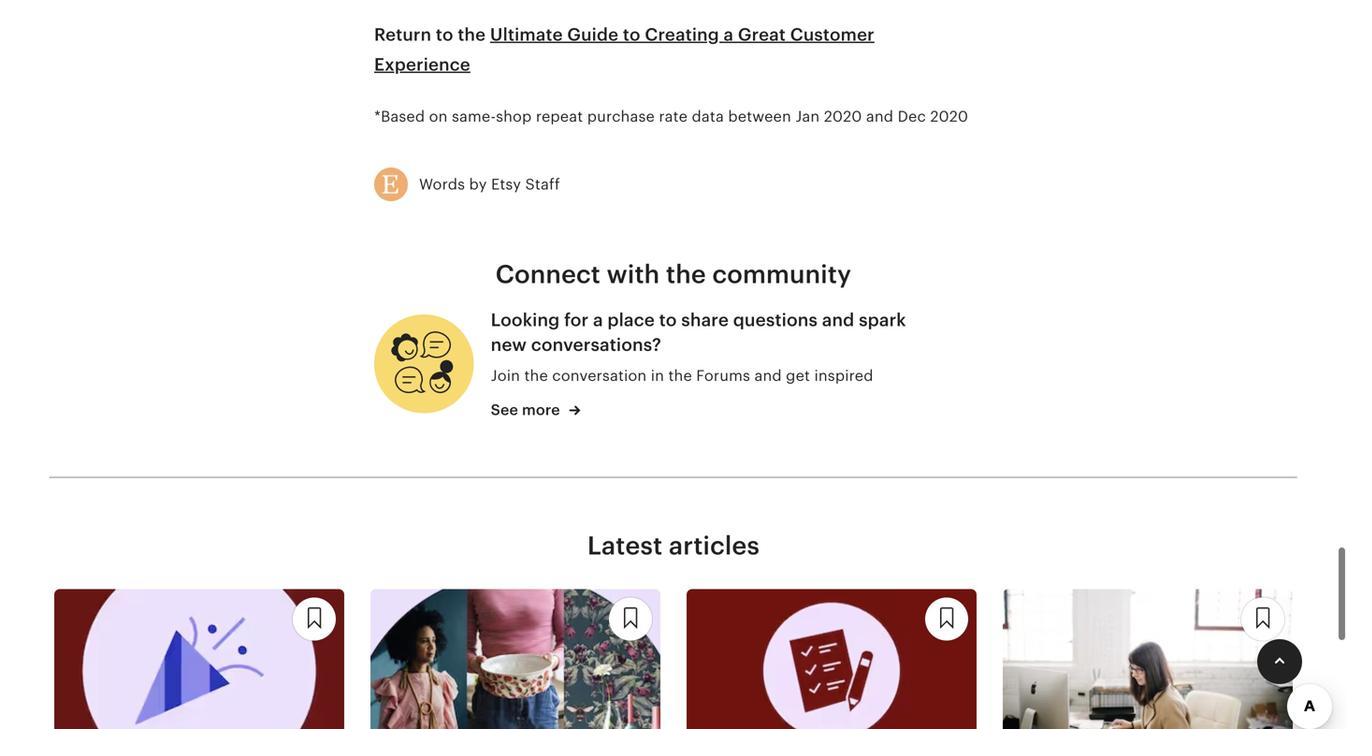 Task type: vqa. For each thing, say whether or not it's contained in the screenshot.
*BASED ON SAME-SHOP REPEAT PURCHASE RATE DATA BETWEEN JAN 2020 AND DEC 2020
yes



Task type: describe. For each thing, give the bounding box(es) containing it.
return
[[374, 25, 432, 45]]

great
[[738, 25, 786, 45]]

staff
[[525, 176, 560, 193]]

conversations?
[[531, 335, 662, 355]]

between
[[728, 108, 792, 125]]

return to the
[[374, 25, 490, 45]]

and inside looking for a place to share questions and spark new conversations?
[[822, 310, 855, 330]]

0 horizontal spatial and
[[755, 367, 782, 384]]

words by etsy staff
[[419, 176, 560, 193]]

purchase
[[587, 108, 655, 125]]

community
[[713, 260, 852, 289]]

join the conversation in the forums and get inspired
[[491, 367, 874, 384]]

with
[[607, 260, 660, 289]]

for
[[564, 310, 589, 330]]

ultimate
[[490, 25, 563, 45]]

guide
[[567, 25, 619, 45]]

marketplace insights: early 2024 trends image
[[371, 589, 661, 729]]

to inside looking for a place to share questions and spark new conversations?
[[659, 310, 677, 330]]

2023 seller year in review image
[[54, 589, 344, 729]]

connect with the community
[[496, 260, 852, 289]]

data
[[692, 108, 724, 125]]

latest articles
[[588, 531, 760, 560]]

words
[[419, 176, 465, 193]]

the right 'in'
[[669, 367, 692, 384]]

join
[[491, 367, 520, 384]]

the right join at the bottom left of the page
[[525, 367, 548, 384]]

get
[[786, 367, 810, 384]]

looking for a place to share questions and spark new conversations?
[[491, 310, 907, 355]]

experience
[[374, 55, 471, 74]]

creating
[[645, 25, 720, 45]]

on
[[429, 108, 448, 125]]

8 ways to streamline your shop finances image
[[1003, 589, 1293, 729]]

avatar image for etsy staff image
[[374, 156, 408, 213]]

0 horizontal spatial to
[[436, 25, 454, 45]]

by
[[469, 176, 487, 193]]

looking
[[491, 310, 560, 330]]

see more
[[491, 401, 564, 418]]



Task type: locate. For each thing, give the bounding box(es) containing it.
2020 right jan
[[824, 108, 862, 125]]

articles
[[669, 531, 760, 560]]

2020
[[824, 108, 862, 125], [931, 108, 969, 125]]

a right for
[[593, 310, 603, 330]]

2 2020 from the left
[[931, 108, 969, 125]]

more
[[522, 401, 560, 418]]

2020 right dec
[[931, 108, 969, 125]]

inspired
[[815, 367, 874, 384]]

*based
[[374, 108, 425, 125]]

connect
[[496, 260, 601, 289]]

1 horizontal spatial and
[[822, 310, 855, 330]]

see
[[491, 401, 518, 418]]

0 horizontal spatial a
[[593, 310, 603, 330]]

conversation
[[552, 367, 647, 384]]

to inside ultimate guide to creating a great customer experience
[[623, 25, 641, 45]]

same-
[[452, 108, 496, 125]]

the
[[458, 25, 486, 45], [666, 260, 706, 289], [525, 367, 548, 384], [669, 367, 692, 384]]

forums
[[697, 367, 751, 384]]

and left the get
[[755, 367, 782, 384]]

questions
[[733, 310, 818, 330]]

1 2020 from the left
[[824, 108, 862, 125]]

a inside ultimate guide to creating a great customer experience
[[724, 25, 734, 45]]

*based on same-shop repeat purchase rate data between jan 2020 and dec 2020
[[374, 108, 969, 125]]

ultimate guide to creating a great customer experience
[[374, 25, 875, 74]]

to right place
[[659, 310, 677, 330]]

to up the experience
[[436, 25, 454, 45]]

in
[[651, 367, 665, 384]]

repeat
[[536, 108, 583, 125]]

customer
[[791, 25, 875, 45]]

shop
[[496, 108, 532, 125]]

0 vertical spatial and
[[866, 108, 894, 125]]

to right guide at the left top of page
[[623, 25, 641, 45]]

1 vertical spatial a
[[593, 310, 603, 330]]

and left dec
[[866, 108, 894, 125]]

2 horizontal spatial to
[[659, 310, 677, 330]]

the up share
[[666, 260, 706, 289]]

dec
[[898, 108, 926, 125]]

latest
[[588, 531, 663, 560]]

and
[[866, 108, 894, 125], [822, 310, 855, 330], [755, 367, 782, 384]]

etsy
[[491, 176, 521, 193]]

1 horizontal spatial 2020
[[931, 108, 969, 125]]

0 vertical spatial a
[[724, 25, 734, 45]]

a
[[724, 25, 734, 45], [593, 310, 603, 330]]

rate
[[659, 108, 688, 125]]

place
[[608, 310, 655, 330]]

new
[[491, 335, 527, 355]]

2 horizontal spatial and
[[866, 108, 894, 125]]

and left spark
[[822, 310, 855, 330]]

1 horizontal spatial a
[[724, 25, 734, 45]]

a inside looking for a place to share questions and spark new conversations?
[[593, 310, 603, 330]]

2 vertical spatial and
[[755, 367, 782, 384]]

to
[[436, 25, 454, 45], [623, 25, 641, 45], [659, 310, 677, 330]]

see more link
[[491, 400, 581, 421]]

the left ultimate
[[458, 25, 486, 45]]

spark
[[859, 310, 907, 330]]

0 horizontal spatial 2020
[[824, 108, 862, 125]]

jan
[[796, 108, 820, 125]]

1 horizontal spatial to
[[623, 25, 641, 45]]

ultimate guide to creating a great customer experience link
[[374, 25, 875, 74]]

1 vertical spatial and
[[822, 310, 855, 330]]

share
[[682, 310, 729, 330]]

holiday checklist: setting your shop up for success image
[[687, 589, 977, 729]]

a left great
[[724, 25, 734, 45]]



